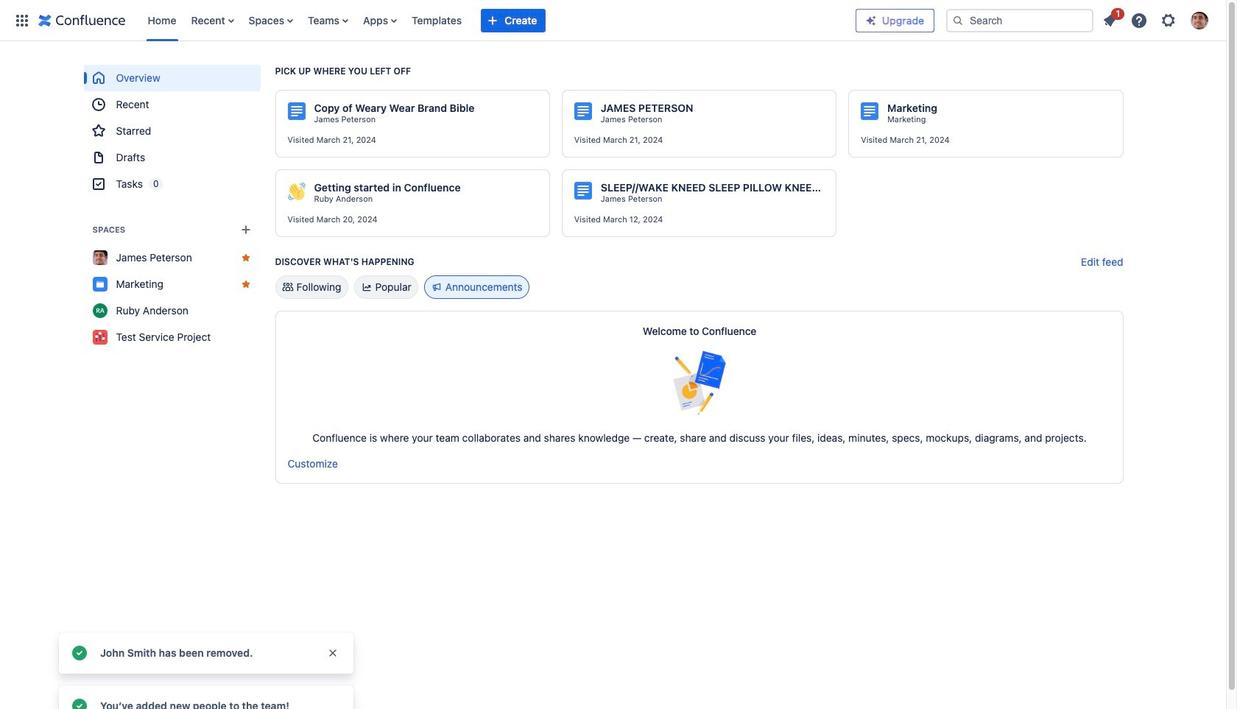 Task type: vqa. For each thing, say whether or not it's contained in the screenshot.
Notification Icon
yes



Task type: locate. For each thing, give the bounding box(es) containing it.
banner
[[0, 0, 1226, 41]]

your profile and preferences image
[[1191, 11, 1209, 29]]

0 horizontal spatial list
[[140, 0, 856, 41]]

create a space image
[[237, 221, 254, 239]]

premium image
[[865, 14, 877, 26]]

confluence image
[[38, 11, 126, 29], [38, 11, 126, 29]]

help icon image
[[1131, 11, 1148, 29]]

settings icon image
[[1160, 11, 1178, 29]]

dismiss image
[[327, 647, 339, 659]]

list for appswitcher icon
[[140, 0, 856, 41]]

list
[[140, 0, 856, 41], [1097, 6, 1218, 34]]

None search field
[[946, 8, 1094, 32]]

1 horizontal spatial list
[[1097, 6, 1218, 34]]

list item
[[1097, 6, 1125, 32]]

group
[[84, 65, 260, 197]]

:wave: image
[[288, 183, 305, 200], [288, 183, 305, 200]]



Task type: describe. For each thing, give the bounding box(es) containing it.
list for premium image
[[1097, 6, 1218, 34]]

unstar this space image
[[240, 278, 252, 290]]

appswitcher icon image
[[13, 11, 31, 29]]

list item inside list
[[1097, 6, 1125, 32]]

success image
[[71, 644, 88, 662]]

Search field
[[946, 8, 1094, 32]]

success image
[[71, 698, 88, 709]]

global element
[[9, 0, 856, 41]]

notification icon image
[[1101, 11, 1119, 29]]

unstar this space image
[[240, 252, 252, 264]]

search image
[[952, 14, 964, 26]]



